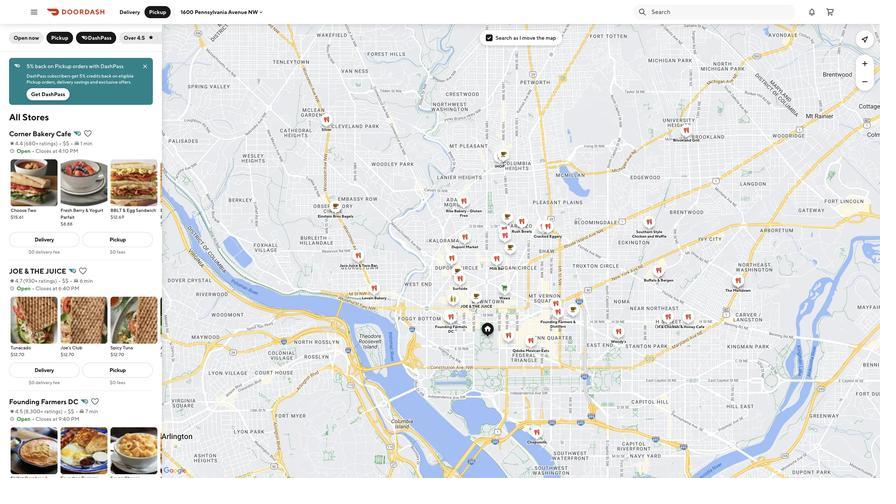 Task type: locate. For each thing, give the bounding box(es) containing it.
1 vertical spatial $0 fees
[[110, 380, 126, 385]]

and inside dashpass subscribers get 5% credits back on eligible pickup orders, delivery savings and exclusive offers.
[[90, 79, 98, 85]]

founding farmers breakfast image
[[61, 427, 108, 474]]

bar
[[371, 263, 377, 267], [371, 263, 377, 267], [498, 266, 504, 271], [498, 266, 504, 271]]

pickup up get
[[27, 79, 41, 85]]

pickup link down $12.69
[[83, 232, 153, 247]]

) up the 9:40
[[61, 409, 63, 415]]

avenue
[[228, 9, 247, 15]]

open left now
[[14, 35, 28, 41]]

1 horizontal spatial pickup button
[[145, 6, 171, 18]]

2 $12.70 from the left
[[61, 352, 74, 357]]

closes down ( 930+ ratings )
[[35, 285, 52, 292]]

• $$ up the 9:40
[[64, 409, 74, 415]]

bblt
[[111, 207, 122, 213]]

2 vertical spatial delivery
[[35, 367, 54, 373]]

1 delivery link from the top
[[9, 232, 80, 247]]

1 fee from the top
[[53, 249, 60, 255]]

5% up savings
[[79, 73, 86, 79]]

4.5 left 8,300+
[[15, 409, 23, 415]]

delivery link
[[9, 232, 80, 247], [9, 363, 80, 378]]

min for founding farmers dc
[[89, 409, 98, 415]]

) up open • closes at 6:40 pm
[[55, 278, 57, 284]]

juice
[[349, 263, 358, 267], [349, 263, 358, 267]]

fee for the
[[53, 380, 60, 385]]

closes for &
[[35, 285, 52, 292]]

distillers
[[551, 324, 566, 328], [551, 324, 566, 328]]

savings
[[74, 79, 89, 85]]

1 closes from the top
[[35, 148, 52, 154]]

ratings up the open • closes at 4:10 pm
[[39, 140, 56, 147]]

ratings up open • closes at 6:40 pm
[[39, 278, 55, 284]]

1 vertical spatial delivery
[[35, 237, 54, 243]]

pickup link down the spicy tuna $12.70
[[83, 363, 153, 378]]

2 pickup link from the top
[[83, 363, 153, 378]]

back up the exclusive
[[102, 73, 112, 79]]

as
[[514, 35, 519, 41]]

bblt & egg sandwich image
[[111, 159, 158, 206]]

2 vertical spatial at
[[53, 416, 57, 422]]

choose two image
[[11, 159, 58, 206]]

( right 4.7
[[23, 278, 25, 284]]

1 $0 delivery fee from the top
[[29, 249, 60, 255]]

delivery
[[57, 79, 73, 85], [36, 249, 52, 255], [36, 380, 52, 385]]

$$ up '4:10'
[[63, 140, 69, 147]]

0 horizontal spatial on
[[48, 63, 54, 69]]

southern
[[637, 229, 653, 234], [637, 229, 653, 234]]

1 pickup link from the top
[[83, 232, 153, 247]]

brookland grill
[[674, 138, 700, 142], [674, 138, 700, 142]]

$12.70 down avocado
[[161, 352, 174, 357]]

0 vertical spatial fee
[[53, 249, 60, 255]]

2 vertical spatial • $$
[[64, 409, 74, 415]]

$0 fees down the spicy tuna $12.70
[[110, 380, 126, 385]]

$0 delivery fee up ( 930+ ratings )
[[29, 249, 60, 255]]

1 vertical spatial closes
[[35, 285, 52, 292]]

open down '4.4'
[[17, 148, 31, 154]]

$$
[[63, 140, 69, 147], [62, 278, 68, 284], [68, 409, 74, 415]]

wawa
[[500, 296, 511, 300], [500, 296, 511, 300]]

min right 6
[[84, 278, 93, 284]]

1 min
[[80, 140, 93, 147]]

) for cafe
[[56, 140, 58, 147]]

• $$ up 6:40
[[58, 278, 68, 284]]

• left 1
[[71, 140, 73, 147]]

2 at from the top
[[53, 285, 57, 292]]

on inside dashpass subscribers get 5% credits back on eligible pickup orders, delivery savings and exclusive offers.
[[112, 73, 118, 79]]

5% up get
[[27, 63, 34, 69]]

2 fees from the top
[[117, 380, 126, 385]]

free
[[460, 213, 468, 218], [460, 213, 468, 218]]

all stores
[[9, 112, 49, 122]]

h
[[658, 324, 661, 329], [658, 324, 661, 329]]

7 min
[[85, 409, 98, 415]]

delivery link down tunacado $12.70
[[9, 363, 80, 378]]

juice
[[46, 267, 66, 275], [481, 304, 493, 308], [481, 304, 493, 308]]

1 vertical spatial fee
[[53, 380, 60, 385]]

1600
[[181, 9, 194, 15]]

min right 1
[[84, 140, 93, 147]]

1 horizontal spatial back
[[102, 73, 112, 79]]

3 at from the top
[[53, 416, 57, 422]]

1 vertical spatial $0 delivery fee
[[29, 380, 60, 385]]

1 vertical spatial click to add this store to your saved list image
[[90, 397, 99, 406]]

0 vertical spatial pickup link
[[83, 232, 153, 247]]

powered by google image
[[164, 467, 186, 475]]

• up '4:10'
[[59, 140, 61, 147]]

dupont
[[452, 244, 465, 249], [452, 244, 465, 249]]

4.4
[[15, 140, 23, 147]]

open for corner
[[17, 148, 31, 154]]

$12.70 down joe's
[[61, 352, 74, 357]]

bacon & cheddar panini $10.15
[[161, 207, 197, 227]]

fees down the spicy tuna $12.70
[[117, 380, 126, 385]]

get dashpass
[[31, 91, 65, 97]]

1 vertical spatial pickup link
[[83, 363, 153, 378]]

2 $0 delivery fee from the top
[[29, 380, 60, 385]]

2 delivery link from the top
[[9, 363, 80, 378]]

dupont market
[[452, 244, 479, 249], [452, 244, 479, 249]]

closes down ( 680+ ratings )
[[35, 148, 52, 154]]

• down 680+
[[32, 148, 34, 154]]

0 vertical spatial back
[[35, 63, 47, 69]]

delivery up ( 930+ ratings )
[[36, 249, 52, 255]]

0 vertical spatial ratings
[[39, 140, 56, 147]]

ratings for dc
[[44, 409, 61, 415]]

taco
[[362, 263, 370, 267], [362, 263, 370, 267]]

4.5 right over
[[137, 35, 145, 41]]

open inside button
[[14, 35, 28, 41]]

pm right 6:40
[[71, 285, 79, 292]]

1 $12.70 from the left
[[11, 352, 24, 357]]

closes for farmers
[[35, 416, 52, 422]]

1 vertical spatial delivery link
[[9, 363, 80, 378]]

$0 fees for corner bakery cafe
[[110, 249, 126, 255]]

fee up ( 930+ ratings )
[[53, 249, 60, 255]]

• down 930+
[[32, 285, 34, 292]]

pickup link for corner bakery cafe
[[83, 232, 153, 247]]

open down 4.7
[[17, 285, 31, 292]]

0 vertical spatial closes
[[35, 148, 52, 154]]

$0 delivery fee up ( 8,300+ ratings )
[[29, 380, 60, 385]]

open down average rating of 4.5 out of 5 element at the left of page
[[17, 416, 31, 422]]

notification bell image
[[808, 7, 817, 16]]

brookland
[[674, 138, 692, 142], [674, 138, 692, 142]]

pickup down $12.69
[[110, 237, 126, 243]]

4 $12.70 from the left
[[161, 352, 174, 357]]

1 vertical spatial pm
[[71, 285, 79, 292]]

( for corner
[[24, 140, 25, 147]]

)
[[56, 140, 58, 147], [55, 278, 57, 284], [61, 409, 63, 415]]

$$ up 6:40
[[62, 278, 68, 284]]

pickup up subscribers
[[55, 63, 72, 69]]

fresh berry & yogurt parfait $8.88
[[61, 207, 103, 227]]

$0 delivery fee
[[29, 249, 60, 255], [29, 380, 60, 385]]

closes down ( 8,300+ ratings )
[[35, 416, 52, 422]]

• $$ for founding farmers dc
[[64, 409, 74, 415]]

1 horizontal spatial 4.5
[[137, 35, 145, 41]]

1 $0 fees from the top
[[110, 249, 126, 255]]

min for joe & the juice
[[84, 278, 93, 284]]

ratings
[[39, 140, 56, 147], [39, 278, 55, 284], [44, 409, 61, 415]]

2 vertical spatial ratings
[[44, 409, 61, 415]]

qdoba
[[513, 348, 525, 353], [513, 348, 525, 353]]

grill
[[693, 138, 700, 142], [693, 138, 700, 142]]

click to add this store to your saved list image up 7 min
[[90, 397, 99, 406]]

0 horizontal spatial 5%
[[27, 63, 34, 69]]

0 vertical spatial $0 fees
[[110, 249, 126, 255]]

$$ up the 9:40
[[68, 409, 74, 415]]

zoom out image
[[861, 77, 870, 86]]

• $$ up '4:10'
[[59, 140, 69, 147]]

1 vertical spatial (
[[23, 278, 25, 284]]

click to add this store to your saved list image up 6
[[78, 267, 87, 276]]

bergen
[[661, 278, 674, 282], [661, 278, 674, 282]]

delivery down subscribers
[[57, 79, 73, 85]]

0 vertical spatial min
[[84, 140, 93, 147]]

7
[[85, 409, 88, 415]]

spicy tuna image
[[111, 297, 158, 344]]

fees
[[117, 249, 126, 255], [117, 380, 126, 385]]

1 vertical spatial 5%
[[79, 73, 86, 79]]

• down 8,300+
[[32, 416, 34, 422]]

1 horizontal spatial 5%
[[79, 73, 86, 79]]

2 vertical spatial $$
[[68, 409, 74, 415]]

pm right the 9:40
[[71, 416, 79, 422]]

0 vertical spatial at
[[53, 148, 57, 154]]

orders
[[73, 63, 88, 69]]

2 closes from the top
[[35, 285, 52, 292]]

on up the exclusive
[[112, 73, 118, 79]]

delivery link for the
[[9, 363, 80, 378]]

closes
[[35, 148, 52, 154], [35, 285, 52, 292], [35, 416, 52, 422]]

$12.70 inside the spicy tuna $12.70
[[111, 352, 124, 357]]

fees for corner bakery cafe
[[117, 249, 126, 255]]

2 vertical spatial min
[[89, 409, 98, 415]]

milk bar
[[490, 266, 504, 271], [490, 266, 504, 271]]

pm for founding farmers dc
[[71, 416, 79, 422]]

at left the 9:40
[[53, 416, 57, 422]]

2 $0 fees from the top
[[110, 380, 126, 385]]

2 vertical spatial pm
[[71, 416, 79, 422]]

pm right '4:10'
[[70, 148, 78, 154]]

sandwich
[[136, 207, 156, 213]]

$0 delivery fee for cafe
[[29, 249, 60, 255]]

0 vertical spatial 4.5
[[137, 35, 145, 41]]

pickup button right now
[[47, 32, 73, 44]]

( 680+ ratings )
[[24, 140, 58, 147]]

0 vertical spatial (
[[24, 140, 25, 147]]

eats
[[542, 348, 549, 353], [542, 348, 549, 353]]

1 vertical spatial back
[[102, 73, 112, 79]]

1 vertical spatial ratings
[[39, 278, 55, 284]]

0 horizontal spatial click to add this store to your saved list image
[[78, 267, 87, 276]]

dc
[[448, 329, 454, 333], [448, 329, 454, 333], [68, 398, 78, 406]]

pickup inside dashpass subscribers get 5% credits back on eligible pickup orders, delivery savings and exclusive offers.
[[27, 79, 41, 85]]

1 vertical spatial 4.5
[[15, 409, 23, 415]]

1 vertical spatial at
[[53, 285, 57, 292]]

$12.70 inside tunacado $12.70
[[11, 352, 24, 357]]

$0 down the spicy tuna $12.70
[[110, 380, 116, 385]]

credits
[[87, 73, 101, 79]]

delivery for cafe
[[36, 249, 52, 255]]

click to add this store to your saved list image
[[78, 267, 87, 276], [90, 397, 99, 406]]

• $$ for joe & the juice
[[58, 278, 68, 284]]

) for the
[[55, 278, 57, 284]]

3 closes from the top
[[35, 416, 52, 422]]

1 horizontal spatial on
[[112, 73, 118, 79]]

pennsylvania
[[195, 9, 227, 15]]

0 vertical spatial delivery
[[120, 9, 140, 15]]

0 horizontal spatial back
[[35, 63, 47, 69]]

delivery for cafe
[[35, 237, 54, 243]]

0 vertical spatial $$
[[63, 140, 69, 147]]

meltdown
[[733, 288, 751, 292], [733, 288, 751, 292]]

min right 7 on the left of page
[[89, 409, 98, 415]]

0 vertical spatial $0 delivery fee
[[29, 249, 60, 255]]

( for founding
[[24, 409, 26, 415]]

2 vertical spatial closes
[[35, 416, 52, 422]]

einstein bros bagels
[[318, 214, 354, 218], [318, 214, 354, 218]]

$12.70 down spicy
[[111, 352, 124, 357]]

back up orders,
[[35, 63, 47, 69]]

at left '4:10'
[[53, 148, 57, 154]]

0 vertical spatial pm
[[70, 148, 78, 154]]

2 vertical spatial )
[[61, 409, 63, 415]]

buffalo
[[644, 278, 657, 282], [644, 278, 657, 282]]

5%
[[27, 63, 34, 69], [79, 73, 86, 79]]

cracked
[[534, 234, 549, 238], [534, 234, 549, 238]]

fees down $12.69
[[117, 249, 126, 255]]

0 vertical spatial fees
[[117, 249, 126, 255]]

delivery up ( 8,300+ ratings )
[[36, 380, 52, 385]]

Search as I move the map checkbox
[[486, 34, 493, 41]]

joe
[[9, 267, 23, 275], [461, 304, 469, 308], [461, 304, 469, 308]]

eggery
[[550, 234, 562, 238], [550, 234, 562, 238]]

$12.70 inside avocado $12.70
[[161, 352, 174, 357]]

1 at from the top
[[53, 148, 57, 154]]

farmers
[[559, 319, 573, 324], [559, 319, 573, 324], [453, 324, 467, 329], [453, 324, 467, 329], [41, 398, 67, 406]]

1 vertical spatial min
[[84, 278, 93, 284]]

1 horizontal spatial click to add this store to your saved list image
[[90, 397, 99, 406]]

2 fee from the top
[[53, 380, 60, 385]]

dashpass up orders,
[[27, 73, 46, 79]]

fee
[[53, 249, 60, 255], [53, 380, 60, 385]]

back inside dashpass subscribers get 5% credits back on eligible pickup orders, delivery savings and exclusive offers.
[[102, 73, 112, 79]]

1 vertical spatial delivery
[[36, 249, 52, 255]]

rush bowls cracked eggery
[[512, 229, 562, 238], [512, 229, 562, 238]]

cafe
[[56, 130, 71, 138], [697, 324, 705, 329], [697, 324, 705, 329]]

recenter the map image
[[861, 35, 870, 44]]

3 $12.70 from the left
[[111, 352, 124, 357]]

pickup button
[[145, 6, 171, 18], [47, 32, 73, 44]]

on up subscribers
[[48, 63, 54, 69]]

$8.88
[[61, 221, 73, 227]]

0 vertical spatial )
[[56, 140, 58, 147]]

mexican
[[526, 348, 541, 353], [526, 348, 541, 353]]

on
[[48, 63, 54, 69], [112, 73, 118, 79]]

2 vertical spatial (
[[24, 409, 26, 415]]

fee up ( 8,300+ ratings )
[[53, 380, 60, 385]]

) for dc
[[61, 409, 63, 415]]

1600 pennsylvania avenue nw button
[[181, 9, 264, 15]]

rush
[[512, 229, 521, 233], [512, 229, 521, 233]]

( right '4.4'
[[24, 140, 25, 147]]

honey
[[684, 324, 696, 329], [684, 324, 696, 329]]

0 horizontal spatial pickup button
[[47, 32, 73, 44]]

1 vertical spatial on
[[112, 73, 118, 79]]

$15.61
[[11, 214, 24, 220]]

930+
[[25, 278, 38, 284]]

) up the open • closes at 4:10 pm
[[56, 140, 58, 147]]

$0 fees down $12.69
[[110, 249, 126, 255]]

1 vertical spatial • $$
[[58, 278, 68, 284]]

0 vertical spatial pickup button
[[145, 6, 171, 18]]

• up the 9:40
[[64, 409, 66, 415]]

at left 6:40
[[53, 285, 57, 292]]

delivery link down $8.88
[[9, 232, 80, 247]]

0 vertical spatial delivery
[[57, 79, 73, 85]]

back
[[35, 63, 47, 69], [102, 73, 112, 79]]

4:10
[[58, 148, 69, 154]]

( right average rating of 4.5 out of 5 element at the left of page
[[24, 409, 26, 415]]

joe & the juice
[[9, 267, 66, 275], [461, 304, 493, 308], [461, 304, 493, 308]]

0 vertical spatial click to add this store to your saved list image
[[78, 267, 87, 276]]

ratings up open • closes at 9:40 pm
[[44, 409, 61, 415]]

bagels
[[342, 214, 354, 218], [342, 214, 354, 218]]

delivery button
[[115, 6, 145, 18]]

pm
[[70, 148, 78, 154], [71, 285, 79, 292], [71, 416, 79, 422]]

2 vertical spatial delivery
[[36, 380, 52, 385]]

1 fees from the top
[[117, 249, 126, 255]]

average rating of 4.4 out of 5 element
[[9, 140, 23, 147]]

$12.70 down tunacado
[[11, 352, 24, 357]]

0 vertical spatial • $$
[[59, 140, 69, 147]]

1 vertical spatial $$
[[62, 278, 68, 284]]

1 vertical spatial )
[[55, 278, 57, 284]]

$0 delivery fee for the
[[29, 380, 60, 385]]

$$ for joe & the juice
[[62, 278, 68, 284]]

1 vertical spatial fees
[[117, 380, 126, 385]]

1 vertical spatial pickup button
[[47, 32, 73, 44]]

pickup button up 'over 4.5' button
[[145, 6, 171, 18]]

0 vertical spatial delivery link
[[9, 232, 80, 247]]

rise
[[446, 208, 454, 213], [446, 208, 454, 213]]

• left 7 on the left of page
[[76, 409, 78, 415]]



Task type: describe. For each thing, give the bounding box(es) containing it.
i
[[520, 35, 521, 41]]

dashpass down orders,
[[42, 91, 65, 97]]

0 vertical spatial 5%
[[27, 63, 34, 69]]

nw
[[248, 9, 258, 15]]

map
[[546, 35, 557, 41]]

pickup right now
[[51, 35, 68, 41]]

dashpass up with
[[88, 35, 112, 41]]

orders,
[[42, 79, 56, 85]]

$0 up 8,300+
[[29, 380, 35, 385]]

delivery link for cafe
[[9, 232, 80, 247]]

over
[[124, 35, 136, 41]]

• $$ for corner bakery cafe
[[59, 140, 69, 147]]

open menu image
[[30, 7, 39, 16]]

tunacado image
[[11, 297, 58, 344]]

fee for cafe
[[53, 249, 60, 255]]

click to add this store to your saved list image for founding farmers dc
[[90, 397, 99, 406]]

6 min
[[80, 278, 93, 284]]

over 4.5
[[124, 35, 145, 41]]

seven cheese macaroni image
[[111, 427, 158, 474]]

click to add this store to your saved list image for joe & the juice
[[78, 267, 87, 276]]

$10.15
[[161, 221, 174, 227]]

joe's
[[61, 345, 71, 351]]

choose two $15.61
[[11, 207, 36, 220]]

fees for joe & the juice
[[117, 380, 126, 385]]

egg
[[127, 207, 135, 213]]

( 930+ ratings )
[[23, 278, 57, 284]]

choose
[[11, 207, 27, 213]]

$0 fees for joe & the juice
[[110, 380, 126, 385]]

Store search: begin typing to search for stores available on DoorDash text field
[[652, 8, 791, 16]]

map region
[[101, 0, 881, 478]]

corner
[[9, 130, 31, 138]]

& inside fresh berry & yogurt parfait $8.88
[[85, 207, 88, 213]]

spicy
[[111, 345, 122, 351]]

tuna
[[123, 345, 133, 351]]

pickup link for joe & the juice
[[83, 363, 153, 378]]

( for joe
[[23, 278, 25, 284]]

0 horizontal spatial 4.5
[[15, 409, 23, 415]]

dashpass button
[[76, 32, 116, 44]]

5% back on pickup orders with dashpass
[[27, 63, 124, 69]]

avocado
[[161, 345, 179, 351]]

zoom in image
[[861, 59, 870, 68]]

$$ for founding farmers dc
[[68, 409, 74, 415]]

move
[[523, 35, 536, 41]]

average rating of 4.7 out of 5 element
[[9, 277, 22, 285]]

pickup down the spicy tuna $12.70
[[110, 367, 126, 373]]

get dashpass button
[[27, 88, 70, 100]]

0 vertical spatial on
[[48, 63, 54, 69]]

get
[[71, 73, 78, 79]]

cheddar
[[179, 207, 197, 213]]

at for dc
[[53, 416, 57, 422]]

& inside bacon & cheddar panini $10.15
[[175, 207, 178, 213]]

bacon
[[161, 207, 174, 213]]

subscribers
[[47, 73, 71, 79]]

exclusive
[[99, 79, 118, 85]]

open • closes at 9:40 pm
[[17, 416, 79, 422]]

dashpass up the exclusive
[[101, 63, 124, 69]]

4.7
[[15, 278, 22, 284]]

ratings for cafe
[[39, 140, 56, 147]]

at for cafe
[[53, 148, 57, 154]]

4.5 inside button
[[137, 35, 145, 41]]

closes for bakery
[[35, 148, 52, 154]]

1
[[80, 140, 83, 147]]

delivery inside button
[[120, 9, 140, 15]]

$$ for corner bakery cafe
[[63, 140, 69, 147]]

9:40
[[58, 416, 70, 422]]

two
[[28, 207, 36, 213]]

stores
[[22, 112, 49, 122]]

offers.
[[119, 79, 132, 85]]

680+
[[25, 140, 38, 147]]

dashpass inside dashpass subscribers get 5% credits back on eligible pickup orders, delivery savings and exclusive offers.
[[27, 73, 46, 79]]

search as i move the map
[[496, 35, 557, 41]]

parfait
[[61, 214, 75, 220]]

0 items, open order cart image
[[826, 7, 835, 16]]

$12.70 inside joe's club $12.70
[[61, 352, 74, 357]]

all
[[9, 112, 21, 122]]

open for founding
[[17, 416, 31, 422]]

tunacado
[[11, 345, 31, 351]]

tunacado $12.70
[[11, 345, 31, 357]]

search
[[496, 35, 513, 41]]

berry
[[73, 207, 85, 213]]

delivery inside dashpass subscribers get 5% credits back on eligible pickup orders, delivery savings and exclusive offers.
[[57, 79, 73, 85]]

open now button
[[9, 32, 44, 44]]

min for corner bakery cafe
[[84, 140, 93, 147]]

$12.69
[[111, 214, 124, 220]]

average rating of 4.5 out of 5 element
[[9, 408, 23, 415]]

pm for joe & the juice
[[71, 285, 79, 292]]

dashpass subscribers get 5% credits back on eligible pickup orders, delivery savings and exclusive offers.
[[27, 73, 135, 85]]

( 8,300+ ratings )
[[24, 409, 63, 415]]

open • closes at 6:40 pm
[[17, 285, 79, 292]]

corner bakery cafe
[[9, 130, 71, 138]]

club
[[72, 345, 82, 351]]

bblt & egg sandwich $12.69
[[111, 207, 156, 220]]

pickup right delivery button
[[149, 9, 166, 15]]

skillet cornbread image
[[11, 427, 58, 474]]

5% inside dashpass subscribers get 5% credits back on eligible pickup orders, delivery savings and exclusive offers.
[[79, 73, 86, 79]]

joe's club image
[[61, 297, 108, 344]]

1600 pennsylvania avenue nw
[[181, 9, 258, 15]]

panini
[[161, 214, 174, 220]]

6:40
[[58, 285, 70, 292]]

pm for corner bakery cafe
[[70, 148, 78, 154]]

open now
[[14, 35, 39, 41]]

open • closes at 4:10 pm
[[17, 148, 78, 154]]

fresh
[[61, 207, 72, 213]]

over 4.5 button
[[119, 32, 170, 44]]

8,300+
[[26, 409, 43, 415]]

fresh berry & yogurt parfait image
[[61, 159, 108, 206]]

avocado $12.70
[[161, 345, 179, 357]]

at for the
[[53, 285, 57, 292]]

open for joe
[[17, 285, 31, 292]]

delivery for the
[[35, 367, 54, 373]]

the
[[537, 35, 545, 41]]

now
[[29, 35, 39, 41]]

spicy tuna $12.70
[[111, 345, 133, 357]]

• up 6:40
[[58, 278, 61, 284]]

• left 6
[[70, 278, 72, 284]]

eligible
[[119, 73, 134, 79]]

joe's club $12.70
[[61, 345, 82, 357]]

get
[[31, 91, 41, 97]]

& inside bblt & egg sandwich $12.69
[[123, 207, 126, 213]]

$0 up 930+
[[29, 249, 35, 255]]

ratings for the
[[39, 278, 55, 284]]

with
[[89, 63, 99, 69]]

$0 down $12.69
[[110, 249, 116, 255]]

delivery for the
[[36, 380, 52, 385]]

6
[[80, 278, 83, 284]]

yogurt
[[89, 207, 103, 213]]

click to add this store to your saved list image
[[83, 129, 92, 138]]



Task type: vqa. For each thing, say whether or not it's contained in the screenshot.


